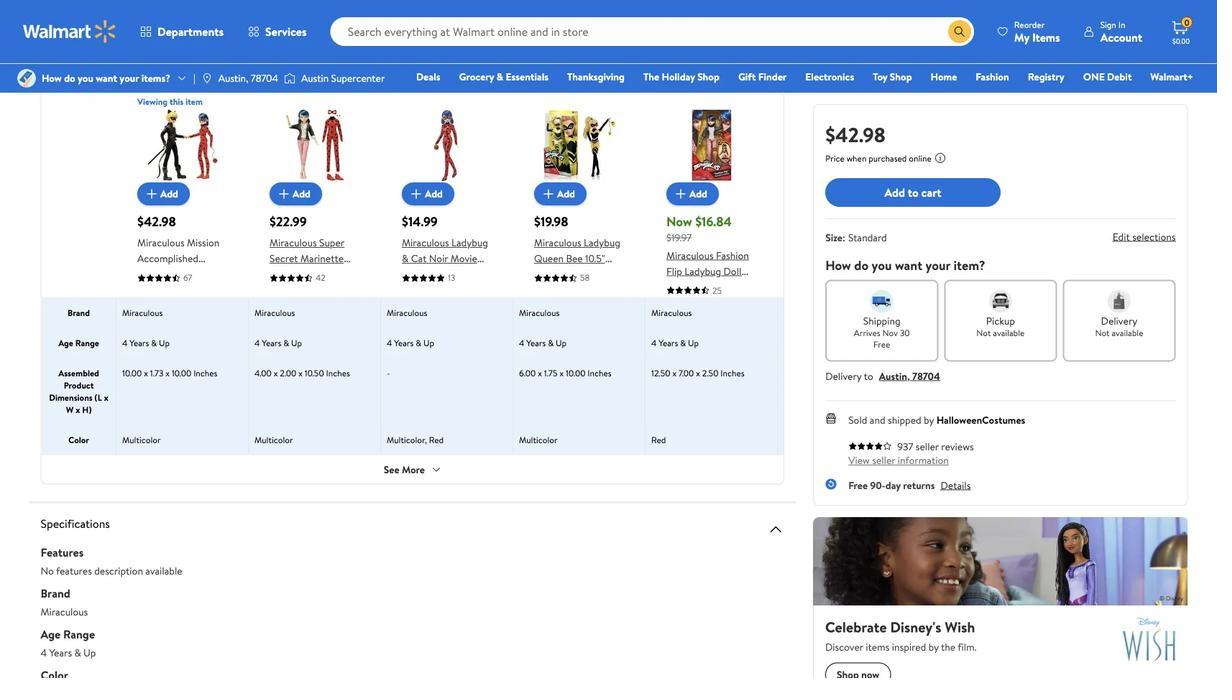 Task type: locate. For each thing, give the bounding box(es) containing it.
playset, for $22.99
[[290, 283, 323, 297]]

doll inside $14.99 miraculous ladybug & cat noir movie exclusive 10.5" ladybug fashion doll with movie accessory
[[401, 299, 419, 313]]

nov
[[882, 327, 898, 339]]

seller right 937
[[916, 440, 939, 454]]

when
[[847, 152, 866, 165]]

multicolor right color row header
[[122, 434, 160, 446]]

1 horizontal spatial 10.5"
[[585, 252, 605, 266]]

$19.98 miraculous ladybug queen bee 10.5" fashion doll
[[534, 213, 620, 281]]

age
[[58, 337, 73, 349], [41, 626, 61, 642]]

1 vertical spatial age
[[41, 626, 61, 642]]

seller for view
[[872, 454, 895, 468]]

1 horizontal spatial red
[[651, 434, 666, 446]]

add inside $22.99 group
[[292, 187, 310, 201]]

inches inside cell
[[720, 367, 744, 379]]

4 years & up cell up 8.00 x 3.00 x 2.00 inches
[[777, 328, 910, 358]]

0 vertical spatial delivery
[[1101, 314, 1137, 328]]

0 vertical spatial $42.98
[[825, 120, 886, 148]]

electronics
[[805, 70, 854, 84]]

0 horizontal spatial $42.98
[[137, 213, 176, 231]]

see right it. on the right top of the page
[[679, 13, 694, 27]]

$19.97
[[666, 231, 691, 245]]

intent image for pickup image
[[989, 290, 1012, 313]]

flip
[[666, 264, 682, 278]]

multicolor,
[[386, 434, 427, 446]]

inches inside cell
[[193, 367, 217, 379]]

here,
[[533, 13, 555, 27]]

ladybug inside $22.99 miraculous super secret marinette with ladybug outfit doll playset, 7 pieces
[[290, 267, 327, 281]]

doll
[[723, 264, 741, 278], [569, 267, 587, 281], [158, 283, 176, 297], [269, 283, 287, 297], [401, 299, 419, 313]]

playset, inside now $16.84 $19.97 miraculous fashion flip ladybug doll playset, 2 pieces
[[666, 280, 700, 294]]

fashion inside $14.99 miraculous ladybug & cat noir movie exclusive 10.5" ladybug fashion doll with movie accessory
[[440, 283, 473, 297]]

4 inside "features no features description available brand miraculous age range 4 years & up"
[[41, 646, 47, 660]]

doll inside $22.99 miraculous super secret marinette with ladybug outfit doll playset, 7 pieces
[[269, 283, 287, 297]]

0 horizontal spatial playset,
[[179, 283, 212, 297]]

how do you want your item?
[[825, 256, 985, 274]]

miraculous inside now $16.84 $19.97 miraculous fashion flip ladybug doll playset, 2 pieces
[[666, 248, 713, 262]]

1 horizontal spatial not
[[1095, 327, 1110, 339]]

not for pickup
[[976, 327, 991, 339]]

austin,
[[218, 71, 248, 85], [879, 369, 910, 383]]

1 vertical spatial movie
[[443, 299, 469, 313]]

& inside 'grocery & essentials' link
[[497, 70, 503, 84]]

2 10.00 from the left
[[171, 367, 191, 379]]

and
[[390, 13, 406, 27], [557, 13, 573, 27], [176, 267, 192, 281], [870, 413, 885, 427]]

4 4 years & up from the left
[[519, 337, 566, 349]]

0 horizontal spatial austin,
[[218, 71, 248, 85]]

shop right holiday
[[697, 70, 720, 84]]

row containing $42.98
[[41, 96, 1174, 329]]

shop
[[697, 70, 720, 84], [890, 70, 912, 84]]

2 horizontal spatial to
[[908, 185, 919, 200]]

multicolor cell down the 4.00 x 2.00 x 10.50 inches "cell"
[[248, 425, 381, 455]]

2.00 right 3.00
[[833, 367, 850, 379]]

inches down arrives
[[852, 367, 876, 379]]

doll down bee
[[569, 267, 587, 281]]

2 multicolor from the left
[[254, 434, 293, 446]]

brand down no
[[41, 586, 70, 601]]

4 years & up cell up 2.50
[[645, 328, 777, 358]]

5 4 years & up from the left
[[651, 337, 698, 349]]

doll inside $42.98 miraculous mission accomplished ladybug and cat noir doll playset, 4 pieces
[[158, 283, 176, 297]]

1 horizontal spatial multicolor
[[254, 434, 293, 446]]

1 vertical spatial to
[[908, 185, 919, 200]]

do down walmart image at top
[[64, 71, 75, 85]]

1 4 years & up from the left
[[122, 337, 169, 349]]

range inside "features no features description available brand miraculous age range 4 years & up"
[[63, 626, 95, 642]]

2 add button from the left
[[269, 183, 322, 206]]

see
[[679, 13, 694, 27], [383, 463, 399, 477]]

1 vertical spatial see
[[383, 463, 399, 477]]

playset, down flip
[[666, 280, 700, 294]]

do for how do you want your item?
[[854, 256, 869, 274]]

your for items?
[[120, 71, 139, 85]]

2 2.00 from the left
[[833, 367, 850, 379]]

add up $19.98
[[557, 187, 575, 201]]

accomplished
[[137, 252, 198, 266]]

austin, right '|'
[[218, 71, 248, 85]]

multicolor down the 4.00 x 2.00 x 10.50 inches "cell"
[[254, 434, 293, 446]]

thanksgiving link
[[561, 69, 631, 84]]

1 vertical spatial $42.98
[[137, 213, 176, 231]]

your for item?
[[926, 256, 950, 274]]

inches right 1.75
[[587, 367, 611, 379]]

0 vertical spatial range
[[75, 337, 99, 349]]

5 row from the top
[[41, 424, 1174, 455]]

row containing age range
[[41, 327, 1174, 358]]

miraculous up secret
[[269, 236, 316, 250]]

1 horizontal spatial delivery
[[1101, 314, 1137, 328]]

one debit
[[1083, 70, 1132, 84]]

noir down accomplished
[[137, 283, 156, 297]]

0 vertical spatial noir
[[429, 252, 448, 266]]

x right 7.00
[[696, 367, 700, 379]]

0 horizontal spatial 10.5"
[[444, 267, 463, 281]]

ladybug up 13
[[451, 236, 488, 250]]

edit
[[1113, 229, 1130, 244]]

1 vertical spatial range
[[63, 626, 95, 642]]

movie up 13
[[450, 252, 477, 266]]

assorted
[[783, 434, 817, 446]]

inches for 8.00 x 3.00 x 2.00 inches
[[852, 367, 876, 379]]

add inside '$14.99' group
[[424, 187, 442, 201]]

2 shop from the left
[[890, 70, 912, 84]]

not inside pickup not available
[[976, 327, 991, 339]]

miraculous down $19.97
[[666, 248, 713, 262]]

3 4 years & up from the left
[[386, 337, 434, 349]]

miraculous down the $14.99
[[401, 236, 449, 250]]

size : standard
[[825, 231, 887, 245]]

4 years & up cell up "-" cell
[[381, 328, 513, 358]]

0 vertical spatial to
[[92, 13, 101, 27]]

add inside $42.98 group
[[160, 187, 178, 201]]

red down 12.50
[[651, 434, 666, 446]]

1 vertical spatial noir
[[137, 283, 156, 297]]

with down secret
[[269, 267, 288, 281]]

1 horizontal spatial do
[[854, 256, 869, 274]]

 image for austin supercenter
[[284, 71, 295, 86]]

10.00 x 1.73 x 10.00 inches cell
[[116, 358, 248, 424]]

noir up exclusive
[[429, 252, 448, 266]]

miraculous inside the $19.98 miraculous ladybug queen bee 10.5" fashion doll
[[534, 236, 581, 250]]

10.00 right 1.75
[[565, 367, 585, 379]]

1.75
[[544, 367, 557, 379]]

inches for 10.00 x 1.73 x 10.00 inches
[[193, 367, 217, 379]]

ladybug up 58
[[583, 236, 620, 250]]

pieces inside $42.98 miraculous mission accomplished ladybug and cat noir doll playset, 4 pieces
[[137, 299, 165, 313]]

add button for $14.99
[[401, 183, 454, 206]]

2 horizontal spatial playset,
[[666, 280, 700, 294]]

assembled product dimensions (l x w x h) row header
[[41, 358, 116, 424]]

0 horizontal spatial want
[[96, 71, 117, 85]]

4 years & up
[[122, 337, 169, 349], [254, 337, 302, 349], [386, 337, 434, 349], [519, 337, 566, 349], [651, 337, 698, 349], [783, 337, 831, 349]]

halloweencostumes
[[936, 413, 1025, 427]]

the holiday shop link
[[637, 69, 726, 84]]

1 miraculous cell from the left
[[116, 298, 248, 327]]

add up $16.84
[[689, 187, 707, 201]]

4 years & up up 3.00
[[783, 337, 831, 349]]

registry link
[[1021, 69, 1071, 84]]

4 add to cart image from the left
[[540, 185, 557, 203]]

you left 'see'
[[497, 13, 513, 27]]

free down shipping
[[873, 339, 890, 351]]

$42.98 group
[[137, 108, 228, 313]]

4 years & up for fourth '4 years & up' cell from the left
[[519, 337, 566, 349]]

0 vertical spatial with
[[89, 58, 111, 74]]

with inside $22.99 miraculous super secret marinette with ladybug outfit doll playset, 7 pieces
[[269, 267, 288, 281]]

doll down $16.84
[[723, 264, 741, 278]]

years for fifth '4 years & up' cell from right
[[261, 337, 281, 349]]

1 horizontal spatial pieces
[[269, 299, 297, 313]]

0 vertical spatial brand
[[67, 307, 89, 319]]

miraculous cell
[[116, 298, 248, 327], [248, 298, 381, 327], [381, 298, 513, 327], [513, 298, 645, 327], [645, 298, 777, 327], [777, 298, 910, 327]]

2 inches from the left
[[326, 367, 350, 379]]

1 horizontal spatial your
[[926, 256, 950, 274]]

0 horizontal spatial not
[[976, 327, 991, 339]]

add for $19.98
[[557, 187, 575, 201]]

1 red from the left
[[429, 434, 443, 446]]

|
[[193, 71, 195, 85]]

0 horizontal spatial see
[[383, 463, 399, 477]]

0 vertical spatial free
[[873, 339, 890, 351]]

cat
[[411, 252, 426, 266], [194, 267, 210, 281]]

fashion down queen
[[534, 267, 567, 281]]

we
[[58, 13, 71, 27]]

add to cart image
[[672, 185, 689, 203]]

to left austin, 78704 button
[[864, 369, 873, 383]]

10.00 left 1.73
[[122, 367, 141, 379]]

2 vertical spatial with
[[422, 299, 440, 313]]

4 add button from the left
[[534, 183, 586, 206]]

4 years & up cell up 6.00 x 1.75 x 10.00 inches
[[513, 328, 645, 358]]

10.00 for 6.00
[[565, 367, 585, 379]]

seller down "3.9872 stars out of 5, based on 937 seller reviews" element
[[872, 454, 895, 468]]

0 horizontal spatial red
[[429, 434, 443, 446]]

 image for austin, 78704
[[201, 73, 213, 84]]

 image for how do you want your items?
[[17, 69, 36, 88]]

10.00 inside cell
[[565, 367, 585, 379]]

see more
[[383, 463, 424, 477]]

5 inches from the left
[[852, 367, 876, 379]]

the
[[643, 70, 659, 84]]

not inside delivery not available
[[1095, 327, 1110, 339]]

0 vertical spatial austin,
[[218, 71, 248, 85]]

to for add to cart
[[908, 185, 919, 200]]

1 vertical spatial 10.5"
[[444, 267, 463, 281]]

78704
[[251, 71, 278, 85], [912, 369, 940, 383]]

3 row from the top
[[41, 327, 1174, 358]]

2 multicolor cell from the left
[[248, 425, 381, 455]]

with up accessory
[[422, 299, 440, 313]]

add inside $19.98 group
[[557, 187, 575, 201]]

to for delivery to austin, 78704
[[864, 369, 873, 383]]

2 vertical spatial to
[[864, 369, 873, 383]]

available
[[993, 327, 1025, 339], [1112, 327, 1143, 339], [145, 564, 182, 578]]

add button inside $42.98 group
[[137, 183, 189, 206]]

1 vertical spatial delivery
[[825, 369, 862, 383]]

free inside shipping arrives nov 30 free
[[873, 339, 890, 351]]

1 vertical spatial cat
[[194, 267, 210, 281]]

delivery
[[1101, 314, 1137, 328], [825, 369, 862, 383]]

what
[[474, 13, 495, 27]]

multicolor cell down "6.00 x 1.75 x 10.00 inches" cell
[[513, 425, 645, 455]]

-
[[386, 367, 390, 379]]

0 vertical spatial want
[[96, 71, 117, 85]]

add button
[[137, 183, 189, 206], [269, 183, 322, 206], [401, 183, 454, 206], [534, 183, 586, 206], [666, 183, 719, 206]]

1 multicolor from the left
[[122, 434, 160, 446]]

 image left austin
[[284, 71, 295, 86]]

1 vertical spatial 78704
[[912, 369, 940, 383]]

queen
[[534, 252, 563, 266]]

Walmart Site-Wide search field
[[330, 17, 974, 46]]

we aim to show you accurate product information. manufacturers, suppliers and others provide what you see here, and we have not verified it. see our disclaimer
[[58, 13, 758, 27]]

miraculous mission accomplished ladybug and cat noir doll playset, 4 pieces image
[[145, 108, 220, 183]]

not down intent image for pickup
[[976, 327, 991, 339]]

add to cart image
[[143, 185, 160, 203], [275, 185, 292, 203], [407, 185, 424, 203], [540, 185, 557, 203]]

dimensions
[[49, 391, 92, 404]]

available down intent image for delivery in the top of the page
[[1112, 327, 1143, 339]]

10.00
[[122, 367, 141, 379], [171, 367, 191, 379], [565, 367, 585, 379]]

delivery not available
[[1095, 314, 1143, 339]]

to
[[92, 13, 101, 27], [908, 185, 919, 200], [864, 369, 873, 383]]

1.73
[[150, 367, 163, 379]]

search icon image
[[954, 26, 965, 37]]

$42.98 inside $42.98 miraculous mission accomplished ladybug and cat noir doll playset, 4 pieces
[[137, 213, 176, 231]]

fashion link
[[969, 69, 1016, 84]]

playset, for $42.98
[[179, 283, 212, 297]]

add button for $22.99
[[269, 183, 322, 206]]

4 inches from the left
[[720, 367, 744, 379]]

add up the $14.99
[[424, 187, 442, 201]]

2 horizontal spatial available
[[1112, 327, 1143, 339]]

row containing brand
[[41, 297, 1174, 327]]

to left cart
[[908, 185, 919, 200]]

available inside delivery not available
[[1112, 327, 1143, 339]]

1 horizontal spatial cat
[[411, 252, 426, 266]]

services
[[265, 24, 307, 40]]

0 horizontal spatial to
[[92, 13, 101, 27]]

add button inside $22.99 group
[[269, 183, 322, 206]]

2 row from the top
[[41, 297, 1174, 327]]

1 not from the left
[[976, 327, 991, 339]]

1 horizontal spatial 10.00
[[171, 367, 191, 379]]

1 horizontal spatial available
[[993, 327, 1025, 339]]

walmart image
[[23, 20, 116, 43]]

years
[[129, 337, 149, 349], [261, 337, 281, 349], [394, 337, 413, 349], [526, 337, 546, 349], [658, 337, 678, 349], [791, 337, 810, 349], [49, 646, 72, 660]]

0 vertical spatial 10.5"
[[585, 252, 605, 266]]

10.5" right bee
[[585, 252, 605, 266]]

departments
[[157, 24, 224, 40]]

10.5" inside the $19.98 miraculous ladybug queen bee 10.5" fashion doll
[[585, 252, 605, 266]]

1 horizontal spatial how
[[825, 256, 851, 274]]

add button inside '$14.99' group
[[401, 183, 454, 206]]

add button up now
[[666, 183, 719, 206]]

2 not from the left
[[1095, 327, 1110, 339]]

3 multicolor cell from the left
[[513, 425, 645, 455]]

red inside multicolor, red "cell"
[[429, 434, 443, 446]]

4 for 3rd '4 years & up' cell from the left
[[386, 337, 392, 349]]

3 add button from the left
[[401, 183, 454, 206]]

do for how do you want your items?
[[64, 71, 75, 85]]

multicolor cell down 10.00 x 1.73 x 10.00 inches cell
[[116, 425, 248, 455]]

pieces down accomplished
[[137, 299, 165, 313]]

4 row from the top
[[41, 358, 1174, 424]]

brand up age range
[[67, 307, 89, 319]]

1 horizontal spatial playset,
[[290, 283, 323, 297]]

0 vertical spatial how
[[42, 71, 62, 85]]

1 vertical spatial brand
[[41, 586, 70, 601]]

1 horizontal spatial noir
[[429, 252, 448, 266]]

3 add to cart image from the left
[[407, 185, 424, 203]]

10.5"
[[585, 252, 605, 266], [444, 267, 463, 281]]

delivery down intent image for delivery in the top of the page
[[1101, 314, 1137, 328]]

see inside button
[[383, 463, 399, 477]]

0 vertical spatial your
[[120, 71, 139, 85]]

1 horizontal spatial $42.98
[[825, 120, 886, 148]]

in
[[1118, 18, 1125, 31]]

years for 6th '4 years & up' cell from right
[[129, 337, 149, 349]]

4.00 x 2.00 x 10.50 inches
[[254, 367, 350, 379]]

$42.98 up accomplished
[[137, 213, 176, 231]]

4 for fourth '4 years & up' cell from the left
[[519, 337, 524, 349]]

0 horizontal spatial free
[[848, 478, 868, 492]]

brand row header
[[41, 298, 116, 327]]

accurate
[[147, 13, 184, 27]]

fashion up 25
[[716, 248, 749, 262]]

row
[[41, 96, 1174, 329], [41, 297, 1174, 327], [41, 327, 1174, 358], [41, 358, 1174, 424], [41, 424, 1174, 455]]

deals link
[[410, 69, 447, 84]]

0 vertical spatial 78704
[[251, 71, 278, 85]]

1 horizontal spatial austin,
[[879, 369, 910, 383]]

pieces inside $22.99 miraculous super secret marinette with ladybug outfit doll playset, 7 pieces
[[269, 299, 297, 313]]

range down brand row header
[[75, 337, 99, 349]]

0 horizontal spatial available
[[145, 564, 182, 578]]

purchased
[[869, 152, 907, 165]]

add up $22.99
[[292, 187, 310, 201]]

1 add to cart image from the left
[[143, 185, 160, 203]]

ladybug up 2
[[684, 264, 721, 278]]

now $16.84 group
[[666, 108, 757, 297]]

add to cart image for $19.98
[[540, 185, 557, 203]]

selections
[[1132, 229, 1176, 244]]

6 miraculous cell from the left
[[777, 298, 910, 327]]

to right aim
[[92, 13, 101, 27]]

& inside $14.99 miraculous ladybug & cat noir movie exclusive 10.5" ladybug fashion doll with movie accessory
[[401, 252, 408, 266]]

1 horizontal spatial to
[[864, 369, 873, 383]]

your
[[120, 71, 139, 85], [926, 256, 950, 274]]

1 horizontal spatial with
[[269, 267, 288, 281]]

pieces right 2
[[710, 280, 738, 294]]

1 horizontal spatial see
[[679, 13, 694, 27]]

want for items?
[[96, 71, 117, 85]]

add button up $19.98
[[534, 183, 586, 206]]

4 4 years & up cell from the left
[[513, 328, 645, 358]]

1 horizontal spatial  image
[[201, 73, 213, 84]]

how for how do you want your item?
[[825, 256, 851, 274]]

how down 'size'
[[825, 256, 851, 274]]

0 horizontal spatial multicolor
[[122, 434, 160, 446]]

add to cart image up the $14.99
[[407, 185, 424, 203]]

pickup
[[986, 314, 1015, 328]]

0 horizontal spatial your
[[120, 71, 139, 85]]

not for delivery
[[1095, 327, 1110, 339]]

1 vertical spatial with
[[269, 267, 288, 281]]

austin, down nov
[[879, 369, 910, 383]]

miraculous inside "features no features description available brand miraculous age range 4 years & up"
[[41, 605, 88, 619]]

gift
[[738, 70, 756, 84]]

red right multicolor,
[[429, 434, 443, 446]]

others
[[408, 13, 436, 27]]

1 horizontal spatial free
[[873, 339, 890, 351]]

1 vertical spatial how
[[825, 256, 851, 274]]

2 add to cart image from the left
[[275, 185, 292, 203]]

pieces for $42.98
[[137, 299, 165, 313]]

multicolor cell
[[116, 425, 248, 455], [248, 425, 381, 455], [513, 425, 645, 455]]

x left '10.50'
[[298, 367, 302, 379]]

1 horizontal spatial shop
[[890, 70, 912, 84]]

&
[[497, 70, 503, 84], [401, 252, 408, 266], [151, 337, 157, 349], [283, 337, 289, 349], [415, 337, 421, 349], [548, 337, 553, 349], [680, 337, 686, 349], [812, 337, 818, 349], [74, 646, 81, 660]]

0 horizontal spatial pieces
[[137, 299, 165, 313]]

5 miraculous cell from the left
[[645, 298, 777, 327]]

now
[[666, 213, 692, 231]]

playset, inside $22.99 miraculous super secret marinette with ladybug outfit doll playset, 7 pieces
[[290, 283, 323, 297]]

cart
[[921, 185, 941, 200]]

multicolor down "6.00 x 1.75 x 10.00 inches" cell
[[519, 434, 557, 446]]

red cell
[[645, 425, 777, 455]]

years inside "features no features description available brand miraculous age range 4 years & up"
[[49, 646, 72, 660]]

12.50
[[651, 367, 670, 379]]

4 years & up up 7.00
[[651, 337, 698, 349]]

 image
[[17, 69, 36, 88], [284, 71, 295, 86], [201, 73, 213, 84]]

free left 90-
[[848, 478, 868, 492]]

available right the description
[[145, 564, 182, 578]]

6 4 years & up from the left
[[783, 337, 831, 349]]

features
[[56, 564, 92, 578]]

0 horizontal spatial 2.00
[[279, 367, 296, 379]]

4 years & up cell up '10.50'
[[248, 328, 381, 358]]

1 2.00 from the left
[[279, 367, 296, 379]]

2 red from the left
[[651, 434, 666, 446]]

0 horizontal spatial  image
[[17, 69, 36, 88]]

2 horizontal spatial multicolor
[[519, 434, 557, 446]]

available inside pickup not available
[[993, 327, 1025, 339]]

4 years & up up 1.73
[[122, 337, 169, 349]]

delivery inside delivery not available
[[1101, 314, 1137, 328]]

0 horizontal spatial cat
[[194, 267, 210, 281]]

1 vertical spatial do
[[854, 256, 869, 274]]

0 vertical spatial do
[[64, 71, 75, 85]]

services button
[[236, 14, 319, 49]]

1 vertical spatial your
[[926, 256, 950, 274]]

with
[[89, 58, 111, 74], [269, 267, 288, 281], [422, 299, 440, 313]]

add down purchased
[[885, 185, 905, 200]]

cat right 67
[[194, 267, 210, 281]]

0 horizontal spatial 10.00
[[122, 367, 141, 379]]

inches right 1.73
[[193, 367, 217, 379]]

cat inside $42.98 miraculous mission accomplished ladybug and cat noir doll playset, 4 pieces
[[194, 267, 210, 281]]

0 horizontal spatial noir
[[137, 283, 156, 297]]

pieces for $22.99
[[269, 299, 297, 313]]

0 horizontal spatial delivery
[[825, 369, 862, 383]]

cat inside $14.99 miraculous ladybug & cat noir movie exclusive 10.5" ladybug fashion doll with movie accessory
[[411, 252, 426, 266]]

2 horizontal spatial 10.00
[[565, 367, 585, 379]]

1 row from the top
[[41, 96, 1174, 329]]

2 horizontal spatial  image
[[284, 71, 295, 86]]

1 vertical spatial want
[[895, 256, 922, 274]]

1 horizontal spatial seller
[[916, 440, 939, 454]]

returns
[[903, 478, 935, 492]]

10.5" inside $14.99 miraculous ladybug & cat noir movie exclusive 10.5" ladybug fashion doll with movie accessory
[[444, 267, 463, 281]]

inches for 4.00 x 2.00 x 10.50 inches
[[326, 367, 350, 379]]

departments button
[[128, 14, 236, 49]]

show
[[104, 13, 126, 27]]

miraculous up accomplished
[[137, 236, 184, 250]]

2
[[702, 280, 707, 294]]

disclaimer
[[714, 13, 758, 27]]

delivery right 3.00
[[825, 369, 862, 383]]

item?
[[954, 256, 985, 274]]

viewing this item
[[137, 96, 202, 108]]

playset, inside $42.98 miraculous mission accomplished ladybug and cat noir doll playset, 4 pieces
[[179, 283, 212, 297]]

4 years & up cell
[[116, 328, 248, 358], [248, 328, 381, 358], [381, 328, 513, 358], [513, 328, 645, 358], [645, 328, 777, 358], [777, 328, 910, 358]]

inches for 6.00 x 1.75 x 10.00 inches
[[587, 367, 611, 379]]

range
[[75, 337, 99, 349], [63, 626, 95, 642]]

1 add button from the left
[[137, 183, 189, 206]]

5 add button from the left
[[666, 183, 719, 206]]

add button inside $19.98 group
[[534, 183, 586, 206]]

aim
[[74, 13, 90, 27]]

0 horizontal spatial seller
[[872, 454, 895, 468]]

3 inches from the left
[[587, 367, 611, 379]]

0 vertical spatial see
[[679, 13, 694, 27]]

2 4 years & up from the left
[[254, 337, 302, 349]]

brand inside row header
[[67, 307, 89, 319]]

0 horizontal spatial how
[[42, 71, 62, 85]]

1 horizontal spatial 2.00
[[833, 367, 850, 379]]

fashion inside now $16.84 $19.97 miraculous fashion flip ladybug doll playset, 2 pieces
[[716, 248, 749, 262]]

do down 'size : standard'
[[854, 256, 869, 274]]

row header
[[41, 107, 116, 297]]

range down the features
[[63, 626, 95, 642]]

2 horizontal spatial pieces
[[710, 280, 738, 294]]

x right '(l'
[[104, 391, 108, 404]]

pieces
[[710, 280, 738, 294], [137, 299, 165, 313], [269, 299, 297, 313]]

cat up exclusive
[[411, 252, 426, 266]]

items
[[148, 58, 175, 74]]

miraculous down exclusive
[[386, 307, 427, 319]]

to inside the add to cart button
[[908, 185, 919, 200]]

3 10.00 from the left
[[565, 367, 585, 379]]

add to cart image for $42.98
[[143, 185, 160, 203]]

doll up accessory
[[401, 299, 419, 313]]

color
[[68, 434, 89, 446]]

0 vertical spatial cat
[[411, 252, 426, 266]]

6.00 x 1.75 x 10.00 inches cell
[[513, 358, 645, 424]]

add to cart image down miraculous mission accomplished ladybug and cat noir doll playset, 4 pieces image in the left top of the page
[[143, 185, 160, 203]]

0 horizontal spatial do
[[64, 71, 75, 85]]

0 vertical spatial age
[[58, 337, 73, 349]]

3 miraculous cell from the left
[[381, 298, 513, 327]]

supercenter
[[331, 71, 385, 85]]

0 horizontal spatial shop
[[697, 70, 720, 84]]

2 horizontal spatial with
[[422, 299, 440, 313]]

ladybug inside now $16.84 $19.97 miraculous fashion flip ladybug doll playset, 2 pieces
[[684, 264, 721, 278]]

inches inside "cell"
[[326, 367, 350, 379]]

4 years & up up 4.00 at the bottom left
[[254, 337, 302, 349]]

up for sixth '4 years & up' cell from left
[[820, 337, 831, 349]]

1 inches from the left
[[193, 367, 217, 379]]

your left items?
[[120, 71, 139, 85]]

inches right '10.50'
[[326, 367, 350, 379]]

row containing assembled product dimensions (l x w x h)
[[41, 358, 1174, 424]]

doll down secret
[[269, 283, 287, 297]]

1 horizontal spatial want
[[895, 256, 922, 274]]

doll inside the $19.98 miraculous ladybug queen bee 10.5" fashion doll
[[569, 267, 587, 281]]

gift finder
[[738, 70, 787, 84]]

miraculous up queen
[[534, 236, 581, 250]]

add to cart image up $19.98
[[540, 185, 557, 203]]

and inside $42.98 miraculous mission accomplished ladybug and cat noir doll playset, 4 pieces
[[176, 267, 192, 281]]

compare with similar items
[[41, 58, 175, 74]]



Task type: vqa. For each thing, say whether or not it's contained in the screenshot.
Add to Favorites list, 1.25 ct - Square Moissanite - Double Halo - Twisted Band - Vintage Inspired - Pave - Wedding Ring Set in 18K White Gold over Silver icon
no



Task type: describe. For each thing, give the bounding box(es) containing it.
add button for $42.98
[[137, 183, 189, 206]]

no
[[41, 564, 54, 578]]

this
[[169, 96, 183, 108]]

one debit link
[[1077, 69, 1138, 84]]

fashion inside the $19.98 miraculous ladybug queen bee 10.5" fashion doll
[[534, 267, 567, 281]]

age inside row header
[[58, 337, 73, 349]]

miraculous up the 8.00
[[783, 307, 824, 319]]

reorder
[[1014, 18, 1045, 31]]

specifications
[[41, 516, 110, 532]]

x left 1.73
[[144, 367, 148, 379]]

arrives
[[854, 327, 880, 339]]

years for second '4 years & up' cell from the right
[[658, 337, 678, 349]]

4.00
[[254, 367, 271, 379]]

day
[[885, 478, 901, 492]]

42
[[315, 272, 325, 284]]

available for pickup
[[993, 327, 1025, 339]]

$0.00
[[1172, 36, 1190, 46]]

1 vertical spatial free
[[848, 478, 868, 492]]

7
[[326, 283, 331, 297]]

row containing color
[[41, 424, 1174, 455]]

miraculous super secret marinette with ladybug outfit doll playset, 7 pieces image
[[277, 108, 352, 183]]

my
[[1014, 29, 1029, 45]]

add inside button
[[885, 185, 905, 200]]

ladybug inside $42.98 miraculous mission accomplished ladybug and cat noir doll playset, 4 pieces
[[137, 267, 173, 281]]

accessory
[[401, 315, 446, 329]]

more
[[401, 463, 424, 477]]

up for 3rd '4 years & up' cell from the left
[[423, 337, 434, 349]]

x left 1.75
[[538, 367, 542, 379]]

austin
[[301, 71, 329, 85]]

verified
[[630, 13, 663, 27]]

years for 3rd '4 years & up' cell from the left
[[394, 337, 413, 349]]

pieces inside now $16.84 $19.97 miraculous fashion flip ladybug doll playset, 2 pieces
[[710, 280, 738, 294]]

edit selections
[[1113, 229, 1176, 244]]

h)
[[82, 404, 91, 416]]

thanksgiving
[[567, 70, 625, 84]]

range inside row header
[[75, 337, 99, 349]]

4 years & up for fifth '4 years & up' cell from right
[[254, 337, 302, 349]]

not
[[613, 13, 628, 27]]

details
[[941, 478, 971, 492]]

4 inside $42.98 miraculous mission accomplished ladybug and cat noir doll playset, 4 pieces
[[215, 283, 221, 297]]

how for how do you want your items?
[[42, 71, 62, 85]]

x right 1.73
[[165, 367, 169, 379]]

miraculous down accomplished
[[122, 307, 162, 319]]

$22.99 miraculous super secret marinette with ladybug outfit doll playset, 7 pieces
[[269, 213, 356, 313]]

by
[[924, 413, 934, 427]]

sign
[[1100, 18, 1116, 31]]

miraculous down queen
[[519, 307, 559, 319]]

add to cart button
[[825, 178, 1001, 207]]

add to cart
[[885, 185, 941, 200]]

specifications image
[[767, 521, 784, 538]]

inches for 12.50 x 7.00 x 2.50 inches
[[720, 367, 744, 379]]

shipping arrives nov 30 free
[[854, 314, 910, 351]]

937
[[897, 440, 913, 454]]

0 horizontal spatial with
[[89, 58, 111, 74]]

$42.98 for $42.98 miraculous mission accomplished ladybug and cat noir doll playset, 4 pieces
[[137, 213, 176, 231]]

2 miraculous cell from the left
[[248, 298, 381, 327]]

up inside "features no features description available brand miraculous age range 4 years & up"
[[83, 646, 96, 660]]

miraculous down secret
[[254, 307, 295, 319]]

available inside "features no features description available brand miraculous age range 4 years & up"
[[145, 564, 182, 578]]

& inside "features no features description available brand miraculous age range 4 years & up"
[[74, 646, 81, 660]]

6 4 years & up cell from the left
[[777, 328, 910, 358]]

miraculous inside $14.99 miraculous ladybug & cat noir movie exclusive 10.5" ladybug fashion doll with movie accessory
[[401, 236, 449, 250]]

free 90-day returns details
[[848, 478, 971, 492]]

intent image for shipping image
[[870, 290, 893, 313]]

and left we
[[557, 13, 573, 27]]

3.9872 stars out of 5, based on 937 seller reviews element
[[848, 442, 892, 450]]

mission
[[187, 236, 219, 250]]

items?
[[141, 71, 170, 85]]

intent image for delivery image
[[1108, 290, 1131, 313]]

shipped
[[888, 413, 921, 427]]

4 years & up for second '4 years & up' cell from the right
[[651, 337, 698, 349]]

1 4 years & up cell from the left
[[116, 328, 248, 358]]

$22.99
[[269, 213, 306, 231]]

austin, 78704
[[218, 71, 278, 85]]

description
[[94, 564, 143, 578]]

add to cart image for $14.99
[[407, 185, 424, 203]]

you left similar on the top
[[78, 71, 93, 85]]

sold and shipped by halloweencostumes
[[848, 413, 1025, 427]]

1 shop from the left
[[697, 70, 720, 84]]

4 years & up for 6th '4 years & up' cell from right
[[122, 337, 169, 349]]

12.50 x 7.00 x 2.50 inches cell
[[645, 358, 777, 424]]

4 for second '4 years & up' cell from the right
[[651, 337, 656, 349]]

have
[[590, 13, 610, 27]]

4 for fifth '4 years & up' cell from right
[[254, 337, 259, 349]]

$19.98 group
[[534, 108, 624, 288]]

years for sixth '4 years & up' cell from left
[[791, 337, 810, 349]]

age range row header
[[41, 328, 116, 358]]

seller for 937
[[916, 440, 939, 454]]

years for fourth '4 years & up' cell from the left
[[526, 337, 546, 349]]

it.
[[666, 13, 674, 27]]

outfit
[[329, 267, 356, 281]]

$22.99 group
[[269, 108, 360, 313]]

our
[[697, 13, 711, 27]]

legal information image
[[934, 152, 946, 164]]

multicolor, red cell
[[381, 425, 513, 455]]

6.00
[[519, 367, 535, 379]]

size
[[825, 231, 843, 245]]

debit
[[1107, 70, 1132, 84]]

fashion inside fashion link
[[976, 70, 1009, 84]]

0 vertical spatial movie
[[450, 252, 477, 266]]

age inside "features no features description available brand miraculous age range 4 years & up"
[[41, 626, 61, 642]]

30
[[900, 327, 910, 339]]

x right the w
[[75, 404, 80, 416]]

item
[[185, 96, 202, 108]]

pickup not available
[[976, 314, 1025, 339]]

2.00 inside 8.00 x 3.00 x 2.00 inches cell
[[833, 367, 850, 379]]

miraculous ladybug queen bee 10.5" fashion doll image
[[542, 108, 616, 183]]

Search search field
[[330, 17, 974, 46]]

want for item?
[[895, 256, 922, 274]]

information
[[898, 454, 949, 468]]

information.
[[224, 13, 279, 27]]

4 for 6th '4 years & up' cell from right
[[122, 337, 127, 349]]

1 horizontal spatial 78704
[[912, 369, 940, 383]]

you right show
[[129, 13, 144, 27]]

4 miraculous cell from the left
[[513, 298, 645, 327]]

10.00 for 10.00
[[171, 367, 191, 379]]

up for 6th '4 years & up' cell from right
[[159, 337, 169, 349]]

1 multicolor cell from the left
[[116, 425, 248, 455]]

grocery
[[459, 70, 494, 84]]

view seller information link
[[848, 454, 949, 468]]

1 vertical spatial austin,
[[879, 369, 910, 383]]

ladybug inside the $19.98 miraculous ladybug queen bee 10.5" fashion doll
[[583, 236, 620, 250]]

miraculous inside $22.99 miraculous super secret marinette with ladybug outfit doll playset, 7 pieces
[[269, 236, 316, 250]]

noir inside $42.98 miraculous mission accomplished ladybug and cat noir doll playset, 4 pieces
[[137, 283, 156, 297]]

delivery to austin, 78704
[[825, 369, 940, 383]]

sign in account
[[1100, 18, 1142, 45]]

marinette
[[300, 252, 343, 266]]

add for $42.98
[[160, 187, 178, 201]]

with inside $14.99 miraculous ladybug & cat noir movie exclusive 10.5" ladybug fashion doll with movie accessory
[[422, 299, 440, 313]]

assorted cell
[[777, 425, 910, 455]]

4 years & up for sixth '4 years & up' cell from left
[[783, 337, 831, 349]]

$42.98 for $42.98
[[825, 120, 886, 148]]

5 4 years & up cell from the left
[[645, 328, 777, 358]]

doll inside now $16.84 $19.97 miraculous fashion flip ladybug doll playset, 2 pieces
[[723, 264, 741, 278]]

4 years & up for 3rd '4 years & up' cell from the left
[[386, 337, 434, 349]]

x right 1.75
[[559, 367, 563, 379]]

manufacturers,
[[281, 13, 347, 27]]

7.00
[[678, 367, 694, 379]]

miraculous ladybug & cat noir movie exclusive 10.5" ladybug fashion doll with movie accessory image
[[409, 108, 484, 183]]

add for $14.99
[[424, 187, 442, 201]]

and right 'sold'
[[870, 413, 885, 427]]

add inside now $16.84 group
[[689, 187, 707, 201]]

see more button
[[372, 458, 453, 481]]

noir inside $14.99 miraculous ladybug & cat noir movie exclusive 10.5" ladybug fashion doll with movie accessory
[[429, 252, 448, 266]]

edit selections button
[[1113, 229, 1176, 244]]

available for delivery
[[1112, 327, 1143, 339]]

4 for sixth '4 years & up' cell from left
[[783, 337, 788, 349]]

4.00 x 2.00 x 10.50 inches cell
[[248, 358, 381, 424]]

up for fourth '4 years & up' cell from the left
[[555, 337, 566, 349]]

sold
[[848, 413, 867, 427]]

you down "standard"
[[872, 256, 892, 274]]

up for fifth '4 years & up' cell from right
[[291, 337, 302, 349]]

up for second '4 years & up' cell from the right
[[688, 337, 698, 349]]

25
[[712, 284, 721, 297]]

age range
[[58, 337, 99, 349]]

3 multicolor from the left
[[519, 434, 557, 446]]

1 10.00 from the left
[[122, 367, 141, 379]]

walmart+
[[1150, 70, 1193, 84]]

super
[[319, 236, 344, 250]]

miraculous fashion flip ladybug doll playset, 2 pieces image
[[674, 108, 749, 183]]

holiday
[[662, 70, 695, 84]]

x right 4.00 at the bottom left
[[273, 367, 277, 379]]

compare with similar items image
[[767, 63, 784, 81]]

brand inside "features no features description available brand miraculous age range 4 years & up"
[[41, 586, 70, 601]]

features no features description available brand miraculous age range 4 years & up
[[41, 545, 182, 660]]

add to cart image for $22.99
[[275, 185, 292, 203]]

2.00 inside the 4.00 x 2.00 x 10.50 inches "cell"
[[279, 367, 296, 379]]

add button inside now $16.84 group
[[666, 183, 719, 206]]

0 horizontal spatial 78704
[[251, 71, 278, 85]]

delivery for to
[[825, 369, 862, 383]]

see our disclaimer button
[[679, 13, 758, 27]]

$14.99
[[401, 213, 437, 231]]

add for $22.99
[[292, 187, 310, 201]]

reviews
[[941, 440, 974, 454]]

registry
[[1028, 70, 1064, 84]]

miraculous down flip
[[651, 307, 691, 319]]

multicolor, red
[[386, 434, 443, 446]]

red inside "red" cell
[[651, 434, 666, 446]]

x right 3.00
[[827, 367, 831, 379]]

90-
[[870, 478, 885, 492]]

x left 3.00
[[802, 367, 806, 379]]

3 4 years & up cell from the left
[[381, 328, 513, 358]]

3.00
[[808, 367, 825, 379]]

product
[[63, 379, 93, 391]]

miraculous inside $42.98 miraculous mission accomplished ladybug and cat noir doll playset, 4 pieces
[[137, 236, 184, 250]]

12.50 x 7.00 x 2.50 inches
[[651, 367, 744, 379]]

ladybug down exclusive
[[401, 283, 438, 297]]

$14.99 group
[[401, 108, 492, 329]]

delivery for not
[[1101, 314, 1137, 328]]

secret
[[269, 252, 298, 266]]

2 4 years & up cell from the left
[[248, 328, 381, 358]]

8.00 x 3.00 x 2.00 inches cell
[[777, 358, 910, 424]]

- cell
[[381, 358, 513, 424]]

suppliers
[[350, 13, 388, 27]]

the holiday shop
[[643, 70, 720, 84]]

color row header
[[41, 425, 116, 455]]

x left 7.00
[[672, 367, 676, 379]]

add button for $19.98
[[534, 183, 586, 206]]

and left others
[[390, 13, 406, 27]]



